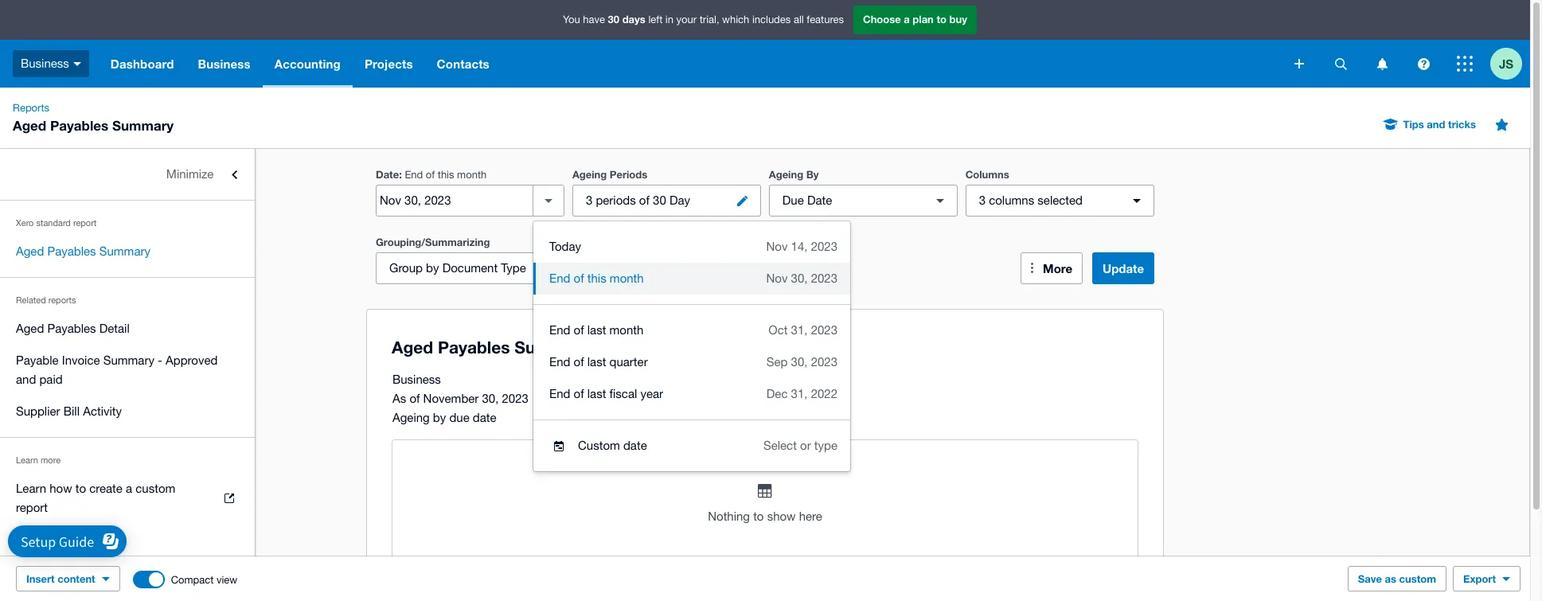 Task type: vqa. For each thing, say whether or not it's contained in the screenshot.


Task type: locate. For each thing, give the bounding box(es) containing it.
0 vertical spatial 31,
[[791, 323, 808, 337]]

2023 right the 14,
[[811, 240, 838, 253]]

2023 down 'nov 14, 2023'
[[811, 272, 838, 285]]

includes
[[753, 14, 791, 26]]

quarter
[[610, 355, 648, 369]]

ageing inside business as of november 30, 2023 ageing by due date
[[393, 411, 430, 424]]

accounting button
[[263, 40, 353, 88]]

1 vertical spatial month
[[610, 272, 644, 285]]

0 vertical spatial nov
[[767, 240, 788, 253]]

0 vertical spatial payables
[[50, 117, 109, 134]]

0 horizontal spatial custom
[[136, 482, 175, 495]]

0 horizontal spatial 30
[[608, 13, 620, 26]]

you
[[563, 14, 580, 26]]

and
[[1427, 118, 1446, 131], [16, 373, 36, 386]]

js button
[[1491, 40, 1531, 88]]

tips and tricks button
[[1375, 111, 1486, 137]]

update button
[[1093, 252, 1155, 284]]

custom right create
[[136, 482, 175, 495]]

30, right sep
[[791, 355, 808, 369]]

columns
[[989, 194, 1035, 207]]

3 left periods
[[586, 194, 593, 207]]

1 learn from the top
[[16, 456, 38, 465]]

list box containing today
[[534, 221, 851, 471]]

last left fiscal
[[588, 387, 606, 401]]

0 horizontal spatial report
[[16, 501, 48, 514]]

day
[[670, 194, 691, 207]]

month up end of last month
[[610, 272, 644, 285]]

approved
[[166, 354, 218, 367]]

svg image
[[1335, 58, 1347, 70], [1418, 58, 1430, 70], [73, 62, 81, 66]]

1 horizontal spatial business button
[[186, 40, 263, 88]]

1 vertical spatial by
[[433, 411, 446, 424]]

supplier bill activity
[[16, 405, 122, 418]]

custom
[[578, 439, 620, 452]]

end inside date : end of this month
[[405, 169, 423, 181]]

sep 30, 2023
[[767, 355, 838, 369]]

report
[[73, 218, 97, 228], [16, 501, 48, 514]]

by
[[426, 261, 439, 275], [433, 411, 446, 424]]

1 horizontal spatial ageing
[[573, 168, 607, 181]]

nov 30, 2023
[[767, 272, 838, 285]]

1 horizontal spatial svg image
[[1335, 58, 1347, 70]]

1 nov from the top
[[767, 240, 788, 253]]

2 vertical spatial to
[[754, 510, 764, 523]]

update
[[1103, 261, 1144, 276]]

of right as
[[410, 392, 420, 405]]

nov
[[767, 240, 788, 253], [767, 272, 788, 285]]

ageing down as
[[393, 411, 430, 424]]

1 vertical spatial date
[[807, 194, 833, 207]]

1 horizontal spatial date
[[807, 194, 833, 207]]

payables inside aged payables summary link
[[47, 245, 96, 258]]

svg image inside business popup button
[[73, 62, 81, 66]]

last up end of last quarter
[[588, 323, 606, 337]]

3 down columns
[[979, 194, 986, 207]]

detail
[[99, 322, 130, 335]]

and right 'tips'
[[1427, 118, 1446, 131]]

aged payables summary
[[16, 245, 150, 258]]

0 vertical spatial date
[[473, 411, 497, 424]]

payables inside aged payables detail link
[[47, 322, 96, 335]]

3 columns selected
[[979, 194, 1083, 207]]

payables down xero standard report
[[47, 245, 96, 258]]

1 horizontal spatial date
[[624, 439, 647, 452]]

1 31, from the top
[[791, 323, 808, 337]]

1 vertical spatial and
[[16, 373, 36, 386]]

0 vertical spatial last
[[588, 323, 606, 337]]

here
[[799, 510, 823, 523]]

to inside "learn how to create a custom report"
[[75, 482, 86, 495]]

1 vertical spatial 30,
[[791, 355, 808, 369]]

summary inside payable invoice summary - approved and paid
[[103, 354, 154, 367]]

learn left more
[[16, 456, 38, 465]]

2 3 from the left
[[979, 194, 986, 207]]

tricks
[[1449, 118, 1477, 131]]

30, down the 14,
[[791, 272, 808, 285]]

contacts
[[437, 57, 490, 71]]

:
[[399, 168, 402, 181]]

business button
[[0, 40, 99, 88], [186, 40, 263, 88]]

report down learn more
[[16, 501, 48, 514]]

a right create
[[126, 482, 132, 495]]

0 vertical spatial and
[[1427, 118, 1446, 131]]

1 horizontal spatial 30
[[653, 194, 666, 207]]

summary up minimize button
[[112, 117, 174, 134]]

month
[[457, 169, 487, 181], [610, 272, 644, 285], [610, 323, 644, 337]]

remove from favorites image
[[1486, 108, 1518, 140]]

reports aged payables summary
[[13, 102, 174, 134]]

1 horizontal spatial custom
[[1400, 573, 1437, 585]]

2 vertical spatial summary
[[103, 354, 154, 367]]

of inside business as of november 30, 2023 ageing by due date
[[410, 392, 420, 405]]

payables inside reports aged payables summary
[[50, 117, 109, 134]]

all
[[794, 14, 804, 26]]

month up select end date field
[[457, 169, 487, 181]]

date right custom
[[624, 439, 647, 452]]

0 vertical spatial learn
[[16, 456, 38, 465]]

a left plan
[[904, 13, 910, 26]]

last down end of last month
[[588, 355, 606, 369]]

to
[[937, 13, 947, 26], [75, 482, 86, 495], [754, 510, 764, 523]]

end for end of last fiscal year
[[550, 387, 571, 401]]

2023
[[811, 240, 838, 253], [811, 272, 838, 285], [811, 323, 838, 337], [811, 355, 838, 369], [502, 392, 529, 405]]

learn more
[[16, 456, 61, 465]]

0 horizontal spatial 3
[[586, 194, 593, 207]]

banner
[[0, 0, 1531, 88]]

compact view
[[171, 574, 238, 586]]

0 horizontal spatial to
[[75, 482, 86, 495]]

1 vertical spatial a
[[126, 482, 132, 495]]

2 vertical spatial month
[[610, 323, 644, 337]]

group
[[534, 221, 851, 471]]

select or type
[[764, 439, 838, 452]]

nov 14, 2023
[[767, 240, 838, 253]]

date
[[376, 168, 399, 181], [807, 194, 833, 207]]

end down 'today'
[[550, 272, 571, 285]]

date right due on the top right of the page
[[807, 194, 833, 207]]

0 vertical spatial 30,
[[791, 272, 808, 285]]

1 vertical spatial payables
[[47, 245, 96, 258]]

30, right 'november'
[[482, 392, 499, 405]]

date right due
[[473, 411, 497, 424]]

learn
[[16, 456, 38, 465], [16, 482, 46, 495]]

more button
[[1021, 252, 1083, 284]]

show
[[767, 510, 796, 523]]

ageing up periods
[[573, 168, 607, 181]]

learn inside "learn how to create a custom report"
[[16, 482, 46, 495]]

2 learn from the top
[[16, 482, 46, 495]]

month for end of this month
[[610, 272, 644, 285]]

learn how to create a custom report
[[16, 482, 175, 514]]

by down grouping/summarizing
[[426, 261, 439, 275]]

-
[[158, 354, 162, 367]]

of down end of last quarter
[[574, 387, 584, 401]]

business
[[21, 56, 69, 70], [198, 57, 251, 71], [393, 373, 441, 386]]

of
[[426, 169, 435, 181], [639, 194, 650, 207], [574, 272, 584, 285], [574, 323, 584, 337], [574, 355, 584, 369], [574, 387, 584, 401], [410, 392, 420, 405]]

end of this month
[[550, 272, 644, 285]]

30
[[608, 13, 620, 26], [653, 194, 666, 207]]

0 vertical spatial custom
[[136, 482, 175, 495]]

0 horizontal spatial date
[[473, 411, 497, 424]]

1 vertical spatial report
[[16, 501, 48, 514]]

1 3 from the left
[[586, 194, 593, 207]]

1 vertical spatial learn
[[16, 482, 46, 495]]

3 inside button
[[586, 194, 593, 207]]

related
[[16, 295, 46, 305]]

of right periods
[[639, 194, 650, 207]]

payables down reports
[[47, 322, 96, 335]]

1 horizontal spatial this
[[588, 272, 607, 285]]

aged down xero
[[16, 245, 44, 258]]

0 vertical spatial to
[[937, 13, 947, 26]]

of down end of last month
[[574, 355, 584, 369]]

1 vertical spatial last
[[588, 355, 606, 369]]

report up aged payables summary
[[73, 218, 97, 228]]

30 right have
[[608, 13, 620, 26]]

nov for nov 30, 2023
[[767, 272, 788, 285]]

0 vertical spatial a
[[904, 13, 910, 26]]

0 vertical spatial by
[[426, 261, 439, 275]]

0 vertical spatial date
[[376, 168, 399, 181]]

compact
[[171, 574, 214, 586]]

month up quarter
[[610, 323, 644, 337]]

1 last from the top
[[588, 323, 606, 337]]

sep
[[767, 355, 788, 369]]

Report title field
[[388, 330, 1132, 366]]

custom
[[136, 482, 175, 495], [1400, 573, 1437, 585]]

more
[[41, 456, 61, 465]]

2023 up sep 30, 2023
[[811, 323, 838, 337]]

30, inside business as of november 30, 2023 ageing by due date
[[482, 392, 499, 405]]

by inside popup button
[[426, 261, 439, 275]]

due
[[783, 194, 804, 207]]

30 left the day
[[653, 194, 666, 207]]

ageing left by
[[769, 168, 804, 181]]

summary
[[112, 117, 174, 134], [99, 245, 150, 258], [103, 354, 154, 367]]

31, right dec
[[791, 387, 808, 401]]

1 vertical spatial to
[[75, 482, 86, 495]]

1 horizontal spatial business
[[198, 57, 251, 71]]

learn for learn how to create a custom report
[[16, 482, 46, 495]]

1 horizontal spatial report
[[73, 218, 97, 228]]

1 vertical spatial aged
[[16, 245, 44, 258]]

2023 right 'november'
[[502, 392, 529, 405]]

reports
[[48, 295, 76, 305]]

summary left -
[[103, 354, 154, 367]]

list box
[[534, 221, 851, 471]]

0 horizontal spatial this
[[438, 169, 454, 181]]

2 horizontal spatial svg image
[[1457, 56, 1473, 72]]

31,
[[791, 323, 808, 337], [791, 387, 808, 401]]

nothing
[[708, 510, 750, 523]]

ageing for ageing by
[[769, 168, 804, 181]]

periods
[[596, 194, 636, 207]]

2 vertical spatial last
[[588, 387, 606, 401]]

1 vertical spatial custom
[[1400, 573, 1437, 585]]

2023 for nov 14, 2023
[[811, 240, 838, 253]]

2 vertical spatial aged
[[16, 322, 44, 335]]

group by document type
[[389, 261, 526, 275]]

2 nov from the top
[[767, 272, 788, 285]]

1 vertical spatial date
[[624, 439, 647, 452]]

0 horizontal spatial ageing
[[393, 411, 430, 424]]

navigation
[[99, 40, 1284, 88]]

0 vertical spatial summary
[[112, 117, 174, 134]]

nov down 'nov 14, 2023'
[[767, 272, 788, 285]]

month inside date : end of this month
[[457, 169, 487, 181]]

1 vertical spatial 30
[[653, 194, 666, 207]]

list of convenience dates image
[[533, 185, 565, 217]]

and down the payable
[[16, 373, 36, 386]]

payables down reports link
[[50, 117, 109, 134]]

1 horizontal spatial and
[[1427, 118, 1446, 131]]

end of last quarter
[[550, 355, 648, 369]]

end up end of last quarter
[[550, 323, 571, 337]]

2 vertical spatial 30,
[[482, 392, 499, 405]]

end down end of last quarter
[[550, 387, 571, 401]]

custom date
[[578, 439, 647, 452]]

custom right as
[[1400, 573, 1437, 585]]

date up select end date field
[[376, 168, 399, 181]]

to left show
[[754, 510, 764, 523]]

report inside "learn how to create a custom report"
[[16, 501, 48, 514]]

summary down minimize button
[[99, 245, 150, 258]]

how
[[50, 482, 72, 495]]

2 last from the top
[[588, 355, 606, 369]]

1 horizontal spatial a
[[904, 13, 910, 26]]

svg image
[[1457, 56, 1473, 72], [1377, 58, 1388, 70], [1295, 59, 1305, 68]]

as
[[393, 392, 406, 405]]

this up select end date field
[[438, 169, 454, 181]]

group by document type button
[[376, 252, 565, 284]]

payables for detail
[[47, 322, 96, 335]]

end for end of this month
[[550, 272, 571, 285]]

1 vertical spatial this
[[588, 272, 607, 285]]

payables
[[50, 117, 109, 134], [47, 245, 96, 258], [47, 322, 96, 335]]

a inside "learn how to create a custom report"
[[126, 482, 132, 495]]

2 horizontal spatial to
[[937, 13, 947, 26]]

2 horizontal spatial ageing
[[769, 168, 804, 181]]

nov left the 14,
[[767, 240, 788, 253]]

bill
[[63, 405, 80, 418]]

2 business button from the left
[[186, 40, 263, 88]]

31, right oct
[[791, 323, 808, 337]]

0 vertical spatial this
[[438, 169, 454, 181]]

choose
[[863, 13, 901, 26]]

31, for oct
[[791, 323, 808, 337]]

0 horizontal spatial a
[[126, 482, 132, 495]]

summary inside reports aged payables summary
[[112, 117, 174, 134]]

0 horizontal spatial and
[[16, 373, 36, 386]]

reports
[[13, 102, 49, 114]]

of right :
[[426, 169, 435, 181]]

by left due
[[433, 411, 446, 424]]

a
[[904, 13, 910, 26], [126, 482, 132, 495]]

this up end of last month
[[588, 272, 607, 285]]

30, for sep
[[791, 355, 808, 369]]

1 horizontal spatial 3
[[979, 194, 986, 207]]

payable invoice summary - approved and paid link
[[0, 345, 255, 396]]

to right how
[[75, 482, 86, 495]]

learn down learn more
[[16, 482, 46, 495]]

0 horizontal spatial svg image
[[73, 62, 81, 66]]

navigation inside "banner"
[[99, 40, 1284, 88]]

3 last from the top
[[588, 387, 606, 401]]

left
[[649, 14, 663, 26]]

0 horizontal spatial business
[[21, 56, 69, 70]]

0 vertical spatial month
[[457, 169, 487, 181]]

periods
[[610, 168, 648, 181]]

1 vertical spatial 31,
[[791, 387, 808, 401]]

nov for nov 14, 2023
[[767, 240, 788, 253]]

navigation containing dashboard
[[99, 40, 1284, 88]]

2 31, from the top
[[791, 387, 808, 401]]

0 horizontal spatial business button
[[0, 40, 99, 88]]

to left buy
[[937, 13, 947, 26]]

2 horizontal spatial business
[[393, 373, 441, 386]]

end down end of last month
[[550, 355, 571, 369]]

0 vertical spatial aged
[[13, 117, 46, 134]]

0 vertical spatial 30
[[608, 13, 620, 26]]

1 vertical spatial summary
[[99, 245, 150, 258]]

aged down related at the left of the page
[[16, 322, 44, 335]]

last for fiscal
[[588, 387, 606, 401]]

2023 up 2022
[[811, 355, 838, 369]]

0 horizontal spatial date
[[376, 168, 399, 181]]

aged down reports link
[[13, 117, 46, 134]]

export
[[1464, 573, 1496, 585]]

2 vertical spatial payables
[[47, 322, 96, 335]]

2 horizontal spatial svg image
[[1418, 58, 1430, 70]]

choose a plan to buy
[[863, 13, 968, 26]]

save
[[1359, 573, 1383, 585]]

end right :
[[405, 169, 423, 181]]

grouping/summarizing
[[376, 236, 490, 248]]

30,
[[791, 272, 808, 285], [791, 355, 808, 369], [482, 392, 499, 405]]

ageing by
[[769, 168, 819, 181]]

2023 for sep 30, 2023
[[811, 355, 838, 369]]

1 vertical spatial nov
[[767, 272, 788, 285]]



Task type: describe. For each thing, give the bounding box(es) containing it.
due
[[449, 411, 470, 424]]

date inside popup button
[[807, 194, 833, 207]]

oct
[[769, 323, 788, 337]]

or
[[800, 439, 811, 452]]

this inside date : end of this month
[[438, 169, 454, 181]]

xero standard report
[[16, 218, 97, 228]]

date : end of this month
[[376, 168, 487, 181]]

tips and tricks
[[1404, 118, 1477, 131]]

plan
[[913, 13, 934, 26]]

create
[[89, 482, 123, 495]]

xero
[[16, 218, 34, 228]]

last for month
[[588, 323, 606, 337]]

aged payables detail
[[16, 322, 130, 335]]

fiscal
[[610, 387, 637, 401]]

14,
[[791, 240, 808, 253]]

and inside button
[[1427, 118, 1446, 131]]

minimize button
[[0, 158, 255, 190]]

last for quarter
[[588, 355, 606, 369]]

date inside group
[[624, 439, 647, 452]]

you have 30 days left in your trial, which includes all features
[[563, 13, 844, 26]]

and inside payable invoice summary - approved and paid
[[16, 373, 36, 386]]

custom inside "learn how to create a custom report"
[[136, 482, 175, 495]]

supplier bill activity link
[[0, 396, 255, 428]]

ageing for ageing periods
[[573, 168, 607, 181]]

have
[[583, 14, 605, 26]]

filter button
[[573, 252, 761, 284]]

ageing periods
[[573, 168, 648, 181]]

content
[[58, 573, 95, 585]]

payables for summary
[[47, 245, 96, 258]]

standard
[[36, 218, 71, 228]]

your
[[677, 14, 697, 26]]

2022
[[811, 387, 838, 401]]

2023 inside business as of november 30, 2023 ageing by due date
[[502, 392, 529, 405]]

aged inside reports aged payables summary
[[13, 117, 46, 134]]

date inside business as of november 30, 2023 ageing by due date
[[473, 411, 497, 424]]

2023 for oct 31, 2023
[[811, 323, 838, 337]]

november
[[423, 392, 479, 405]]

aged payables detail link
[[0, 313, 255, 345]]

business as of november 30, 2023 ageing by due date
[[393, 373, 529, 424]]

1 horizontal spatial to
[[754, 510, 764, 523]]

js
[[1500, 56, 1514, 70]]

insert
[[26, 573, 55, 585]]

business inside business as of november 30, 2023 ageing by due date
[[393, 373, 441, 386]]

3 periods of 30 day
[[586, 194, 691, 207]]

document
[[443, 261, 498, 275]]

this inside group
[[588, 272, 607, 285]]

summary for payables
[[99, 245, 150, 258]]

accounting
[[275, 57, 341, 71]]

banner containing js
[[0, 0, 1531, 88]]

3 periods of 30 day button
[[573, 185, 761, 217]]

1 horizontal spatial svg image
[[1377, 58, 1388, 70]]

aged for aged payables detail
[[16, 322, 44, 335]]

view
[[217, 574, 238, 586]]

supplier
[[16, 405, 60, 418]]

buy
[[950, 13, 968, 26]]

today
[[550, 240, 581, 253]]

activity
[[83, 405, 122, 418]]

dec 31, 2022
[[767, 387, 838, 401]]

projects button
[[353, 40, 425, 88]]

more
[[1043, 261, 1073, 276]]

0 vertical spatial report
[[73, 218, 97, 228]]

select
[[764, 439, 797, 452]]

dashboard
[[111, 57, 174, 71]]

days
[[623, 13, 646, 26]]

1 business button from the left
[[0, 40, 99, 88]]

related reports
[[16, 295, 76, 305]]

0 horizontal spatial svg image
[[1295, 59, 1305, 68]]

end of last month
[[550, 323, 644, 337]]

2023 for nov 30, 2023
[[811, 272, 838, 285]]

payable invoice summary - approved and paid
[[16, 354, 218, 386]]

paid
[[39, 373, 63, 386]]

aged payables summary link
[[0, 236, 255, 268]]

due date
[[783, 194, 833, 207]]

custom inside button
[[1400, 573, 1437, 585]]

nothing to show here
[[708, 510, 823, 523]]

group
[[389, 261, 423, 275]]

3 for 3 periods of 30 day
[[586, 194, 593, 207]]

learn how to create a custom report link
[[0, 473, 255, 524]]

projects
[[365, 57, 413, 71]]

which
[[722, 14, 750, 26]]

dashboard link
[[99, 40, 186, 88]]

month for end of last month
[[610, 323, 644, 337]]

of up end of last quarter
[[574, 323, 584, 337]]

features
[[807, 14, 844, 26]]

aged for aged payables summary
[[16, 245, 44, 258]]

31, for dec
[[791, 387, 808, 401]]

tips
[[1404, 118, 1425, 131]]

trial,
[[700, 14, 720, 26]]

summary for invoice
[[103, 354, 154, 367]]

invoice
[[62, 354, 100, 367]]

of down 'today'
[[574, 272, 584, 285]]

3 for 3 columns selected
[[979, 194, 986, 207]]

end for end of last month
[[550, 323, 571, 337]]

Select end date field
[[377, 186, 533, 216]]

group containing today
[[534, 221, 851, 471]]

insert content
[[26, 573, 95, 585]]

export button
[[1454, 566, 1521, 592]]

of inside 3 periods of 30 day button
[[639, 194, 650, 207]]

of inside date : end of this month
[[426, 169, 435, 181]]

due date button
[[769, 185, 958, 217]]

insert content button
[[16, 566, 120, 592]]

learn for learn more
[[16, 456, 38, 465]]

by
[[807, 168, 819, 181]]

oct 31, 2023
[[769, 323, 838, 337]]

end of last fiscal year
[[550, 387, 663, 401]]

30 inside 3 periods of 30 day button
[[653, 194, 666, 207]]

end for end of last quarter
[[550, 355, 571, 369]]

30, for nov
[[791, 272, 808, 285]]

by inside business as of november 30, 2023 ageing by due date
[[433, 411, 446, 424]]



